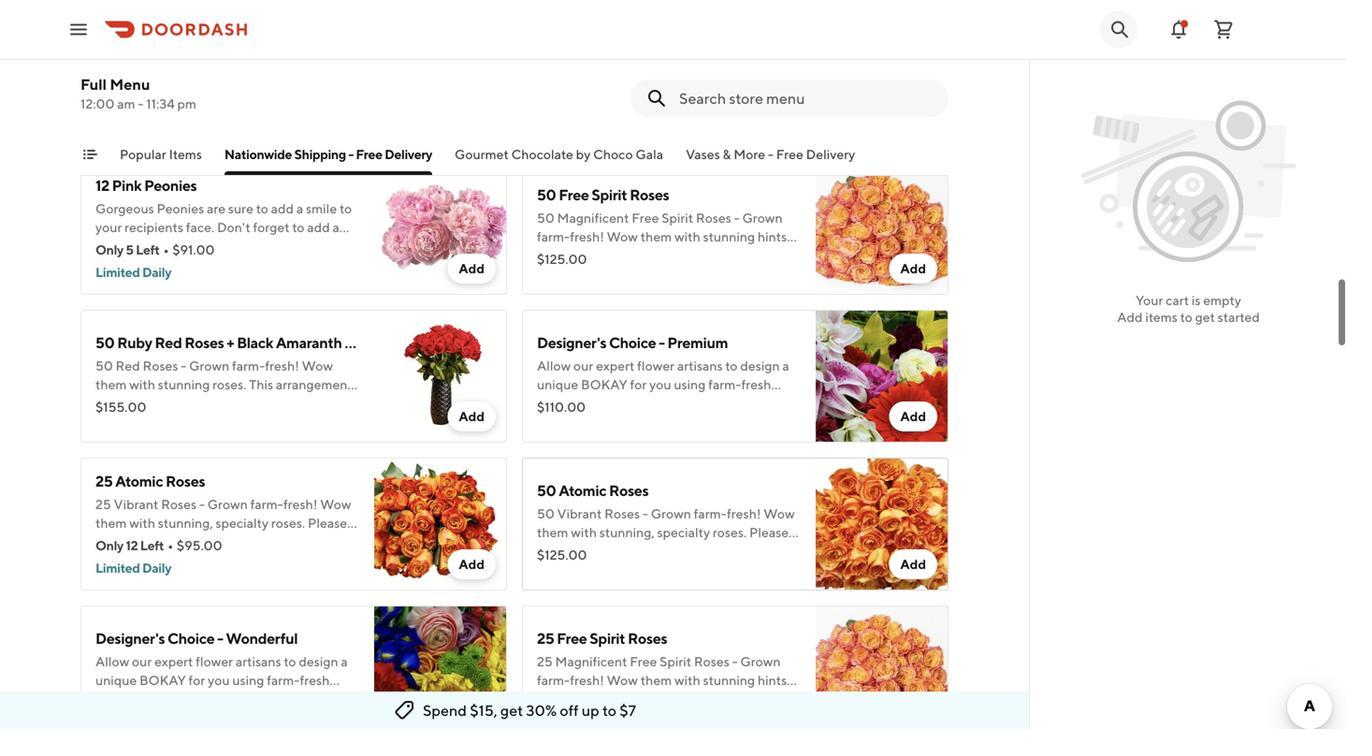 Task type: describe. For each thing, give the bounding box(es) containing it.
$95.00 for 25
[[537, 695, 583, 710]]

gourmet chocolate by choco gala button
[[455, 145, 664, 175]]

25 for 25 free spirit roses
[[537, 629, 554, 647]]

12 pink peonies image
[[374, 162, 507, 295]]

designer's choice - premium
[[537, 334, 728, 351]]

nationwide shipping - free delivery
[[225, 146, 432, 162]]

gourmet chocolate by choco gala
[[455, 146, 664, 162]]

11:34
[[146, 96, 175, 111]]

chocolate
[[512, 146, 574, 162]]

designer's choice - premium image
[[816, 310, 949, 443]]

50 ruby red roses + black amaranth vase
[[95, 334, 376, 351]]

spirit for 50
[[592, 186, 627, 204]]

vases
[[686, 146, 720, 162]]

add button for designer's choice - premium
[[890, 402, 938, 431]]

designer's choice - deluxe image
[[374, 14, 507, 147]]

full menu 12:00 am - 11:34 pm
[[80, 75, 197, 111]]

free inside button
[[777, 146, 804, 162]]

empty
[[1204, 292, 1242, 308]]

add for 25 atomic roses
[[459, 556, 485, 572]]

- for designer's choice - wonderful
[[217, 629, 223, 647]]

vase
[[345, 334, 376, 351]]

free down the gourmet chocolate by choco gala button
[[559, 186, 589, 204]]

shipping
[[294, 146, 346, 162]]

add for 50 free spirit roses
[[901, 261, 927, 276]]

full
[[80, 75, 107, 93]]

50 for 50 free spirit roses
[[537, 186, 556, 204]]

started
[[1218, 309, 1260, 325]]

add button for 25 atomic roses
[[448, 549, 496, 579]]

amaranth
[[276, 334, 342, 351]]

roses for 25 free spirit roses
[[628, 629, 668, 647]]

$7
[[620, 701, 636, 719]]

free up off
[[557, 629, 587, 647]]

50 ruby red roses + black amaranth vase image
[[374, 310, 507, 443]]

$125.00 for atomic
[[537, 547, 587, 562]]

more
[[734, 146, 766, 162]]

$125.00 for free
[[537, 251, 587, 267]]

open menu image
[[67, 18, 90, 41]]

popular
[[120, 146, 166, 162]]

atomic for 50
[[559, 482, 607, 499]]

limited for pink
[[95, 264, 140, 280]]

gala
[[636, 146, 664, 162]]

left for atomic
[[140, 538, 164, 553]]

$91.00
[[172, 242, 215, 257]]

Item Search search field
[[679, 88, 934, 109]]

choice for premium
[[609, 334, 656, 351]]

- for designer's choice - deluxe
[[217, 38, 223, 56]]

spend $15, get 30% off up to $7
[[423, 701, 636, 719]]

wonderful
[[226, 629, 298, 647]]

add inside 'your cart is empty add items to get started'
[[1118, 309, 1143, 325]]

add for 12 pink peonies
[[459, 261, 485, 276]]

premium
[[668, 334, 728, 351]]

• for peonies
[[163, 242, 169, 257]]

designer's for designer's choice - wonderful
[[95, 629, 165, 647]]

items
[[169, 146, 202, 162]]

cart
[[1166, 292, 1190, 308]]

your cart is empty add items to get started
[[1118, 292, 1260, 325]]

items
[[1146, 309, 1178, 325]]

designer's choice - deluxe
[[95, 38, 273, 56]]

0 items, open order cart image
[[1213, 18, 1235, 41]]

your
[[1136, 292, 1164, 308]]

50 free spirit roses image
[[816, 162, 949, 295]]

off
[[560, 701, 579, 719]]

ruby
[[117, 334, 152, 351]]

&
[[723, 146, 731, 162]]

show menu categories image
[[82, 147, 97, 162]]

popular items button
[[120, 145, 202, 175]]

add button for designer's choice - wonderful
[[448, 697, 496, 727]]

peonies
[[144, 176, 197, 194]]

12:00
[[80, 96, 115, 111]]



Task type: vqa. For each thing, say whether or not it's contained in the screenshot.
Item Search search field
yes



Task type: locate. For each thing, give the bounding box(es) containing it.
1 horizontal spatial to
[[1181, 309, 1193, 325]]

spirit
[[592, 186, 627, 204], [590, 629, 625, 647]]

30%
[[526, 701, 557, 719]]

left inside only 5 left • $91.00 limited daily
[[136, 242, 160, 257]]

to left $7
[[603, 701, 617, 719]]

0 vertical spatial choice
[[168, 38, 215, 56]]

2 vertical spatial choice
[[168, 629, 215, 647]]

0 vertical spatial limited
[[95, 264, 140, 280]]

atomic for 25
[[115, 472, 163, 490]]

add for 50 ruby red roses + black amaranth vase
[[459, 409, 485, 424]]

1 vertical spatial daily
[[142, 560, 171, 576]]

+
[[227, 334, 234, 351]]

vases & more  - free delivery button
[[686, 145, 856, 175]]

black
[[237, 334, 273, 351]]

only inside 'only 12 left • $95.00 limited daily'
[[95, 538, 123, 553]]

choice up 'pm' at the top left
[[168, 38, 215, 56]]

daily up red
[[142, 264, 171, 280]]

1 vertical spatial 12
[[126, 538, 138, 553]]

1 vertical spatial choice
[[609, 334, 656, 351]]

1 vertical spatial $95.00
[[177, 538, 222, 553]]

0 vertical spatial only
[[95, 242, 123, 257]]

designer's up menu
[[95, 38, 165, 56]]

designer's down 'only 12 left • $95.00 limited daily'
[[95, 629, 165, 647]]

1 vertical spatial $125.00
[[537, 547, 587, 562]]

free
[[356, 146, 383, 162], [777, 146, 804, 162], [559, 186, 589, 204], [557, 629, 587, 647]]

50 atomic roses image
[[816, 458, 949, 591]]

designer's for designer's choice - deluxe
[[95, 38, 165, 56]]

left down 25 atomic roses
[[140, 538, 164, 553]]

roses for 50 free spirit roses
[[630, 186, 669, 204]]

add
[[901, 113, 927, 128], [459, 261, 485, 276], [901, 261, 927, 276], [1118, 309, 1143, 325], [459, 409, 485, 424], [901, 409, 927, 424], [459, 556, 485, 572], [901, 556, 927, 572], [459, 704, 485, 720]]

0 vertical spatial 25
[[95, 472, 113, 490]]

roses
[[630, 186, 669, 204], [185, 334, 224, 351], [166, 472, 205, 490], [609, 482, 649, 499], [628, 629, 668, 647]]

only
[[95, 242, 123, 257], [95, 538, 123, 553]]

choice
[[168, 38, 215, 56], [609, 334, 656, 351], [168, 629, 215, 647]]

50
[[537, 186, 556, 204], [95, 334, 115, 351], [537, 482, 556, 499]]

0 vertical spatial $125.00
[[537, 251, 587, 267]]

$95.00 inside 'only 12 left • $95.00 limited daily'
[[177, 538, 222, 553]]

get
[[1196, 309, 1216, 325], [501, 701, 523, 719]]

get inside 'your cart is empty add items to get started'
[[1196, 309, 1216, 325]]

up
[[582, 701, 600, 719]]

choice for deluxe
[[168, 38, 215, 56]]

- for designer's choice - premium
[[659, 334, 665, 351]]

• inside only 5 left • $91.00 limited daily
[[163, 242, 169, 257]]

2 only from the top
[[95, 538, 123, 553]]

designer's choice - wonderful image
[[374, 606, 507, 729]]

add for 50 atomic roses
[[901, 556, 927, 572]]

$110.00
[[537, 399, 586, 415]]

free right more
[[777, 146, 804, 162]]

get right $15, at the left
[[501, 701, 523, 719]]

2 vertical spatial $95.00
[[537, 695, 583, 710]]

only inside only 5 left • $91.00 limited daily
[[95, 242, 123, 257]]

deluxe
[[226, 38, 273, 56]]

5
[[126, 242, 134, 257]]

$15,
[[470, 701, 498, 719]]

designer's choice - wonderful
[[95, 629, 298, 647]]

$125.00 down 50 free spirit roses
[[537, 251, 587, 267]]

$95.00 left $7
[[537, 695, 583, 710]]

- inside full menu 12:00 am - 11:34 pm
[[138, 96, 144, 111]]

- left deluxe
[[217, 38, 223, 56]]

choice left wonderful
[[168, 629, 215, 647]]

1 horizontal spatial 12
[[126, 538, 138, 553]]

spend
[[423, 701, 467, 719]]

left
[[136, 242, 160, 257], [140, 538, 164, 553]]

• down 25 atomic roses
[[168, 538, 173, 553]]

- right am
[[138, 96, 144, 111]]

1 vertical spatial get
[[501, 701, 523, 719]]

add button for 50 free spirit roses
[[890, 254, 938, 284]]

• left $91.00
[[163, 242, 169, 257]]

choice left premium
[[609, 334, 656, 351]]

0 vertical spatial to
[[1181, 309, 1193, 325]]

0 horizontal spatial 25
[[95, 472, 113, 490]]

$125.00
[[537, 251, 587, 267], [537, 547, 587, 562]]

- right shipping
[[348, 146, 354, 162]]

1 vertical spatial •
[[168, 538, 173, 553]]

0 vertical spatial designer's
[[95, 38, 165, 56]]

- left wonderful
[[217, 629, 223, 647]]

1 horizontal spatial $95.00
[[177, 538, 222, 553]]

vases & more  - free delivery
[[686, 146, 856, 162]]

1 daily from the top
[[142, 264, 171, 280]]

0 vertical spatial $95.00
[[95, 103, 141, 119]]

get down is
[[1196, 309, 1216, 325]]

delivery left 'gourmet'
[[385, 146, 432, 162]]

50 free spirit roses
[[537, 186, 669, 204]]

only left 5
[[95, 242, 123, 257]]

to for items
[[1181, 309, 1193, 325]]

0 horizontal spatial atomic
[[115, 472, 163, 490]]

choco
[[594, 146, 633, 162]]

is
[[1192, 292, 1201, 308]]

0 vertical spatial spirit
[[592, 186, 627, 204]]

$95.00 down 25 atomic roses
[[177, 538, 222, 553]]

left for pink
[[136, 242, 160, 257]]

$95.00 down menu
[[95, 103, 141, 119]]

add for designer's choice - wonderful
[[459, 704, 485, 720]]

50 for 50 atomic roses
[[537, 482, 556, 499]]

atomic down "$155.00"
[[115, 472, 163, 490]]

delivery
[[385, 146, 432, 162], [806, 146, 856, 162]]

25
[[95, 472, 113, 490], [537, 629, 554, 647]]

0 horizontal spatial $95.00
[[95, 103, 141, 119]]

daily for peonies
[[142, 264, 171, 280]]

25 free spirit roses image
[[816, 606, 949, 729]]

limited inside only 5 left • $91.00 limited daily
[[95, 264, 140, 280]]

1 vertical spatial to
[[603, 701, 617, 719]]

notification bell image
[[1168, 18, 1190, 41]]

designer's up $110.00 at the bottom left of page
[[537, 334, 607, 351]]

limited for atomic
[[95, 560, 140, 576]]

0 vertical spatial 12
[[95, 176, 109, 194]]

choice for wonderful
[[168, 629, 215, 647]]

limited
[[95, 264, 140, 280], [95, 560, 140, 576]]

add button for 12 pink peonies
[[448, 254, 496, 284]]

daily up designer's choice - wonderful
[[142, 560, 171, 576]]

gourmet
[[455, 146, 509, 162]]

1 delivery from the left
[[385, 146, 432, 162]]

only for 25
[[95, 538, 123, 553]]

$95.00 for designer's
[[95, 103, 141, 119]]

2 $125.00 from the top
[[537, 547, 587, 562]]

$95.00
[[95, 103, 141, 119], [177, 538, 222, 553], [537, 695, 583, 710]]

0 horizontal spatial 12
[[95, 176, 109, 194]]

50 down $110.00 at the bottom left of page
[[537, 482, 556, 499]]

left inside 'only 12 left • $95.00 limited daily'
[[140, 538, 164, 553]]

50 left ruby
[[95, 334, 115, 351]]

2 vertical spatial 50
[[537, 482, 556, 499]]

$155.00
[[95, 399, 146, 415]]

$125.00 down 50 atomic roses
[[537, 547, 587, 562]]

2 delivery from the left
[[806, 146, 856, 162]]

atomic down $110.00 at the bottom left of page
[[559, 482, 607, 499]]

1 vertical spatial left
[[140, 538, 164, 553]]

2 daily from the top
[[142, 560, 171, 576]]

12 left pink
[[95, 176, 109, 194]]

by
[[576, 146, 591, 162]]

25 for 25 atomic roses
[[95, 472, 113, 490]]

12 pink peonies
[[95, 176, 197, 194]]

25 up 30%
[[537, 629, 554, 647]]

limited down 5
[[95, 264, 140, 280]]

add button for 50 ruby red roses + black amaranth vase
[[448, 402, 496, 431]]

limited down 25 atomic roses
[[95, 560, 140, 576]]

• inside 'only 12 left • $95.00 limited daily'
[[168, 538, 173, 553]]

1 horizontal spatial get
[[1196, 309, 1216, 325]]

1 horizontal spatial delivery
[[806, 146, 856, 162]]

50 down the gourmet chocolate by choco gala button
[[537, 186, 556, 204]]

1 vertical spatial only
[[95, 538, 123, 553]]

pink
[[112, 176, 142, 194]]

daily
[[142, 264, 171, 280], [142, 560, 171, 576]]

atomic
[[115, 472, 163, 490], [559, 482, 607, 499]]

25 atomic roses image
[[374, 458, 507, 591]]

spirit for 25
[[590, 629, 625, 647]]

1 $125.00 from the top
[[537, 251, 587, 267]]

pm
[[177, 96, 197, 111]]

12 inside 'only 12 left • $95.00 limited daily'
[[126, 538, 138, 553]]

daily inside only 5 left • $91.00 limited daily
[[142, 264, 171, 280]]

1 vertical spatial 50
[[95, 334, 115, 351]]

delivery down item search search field
[[806, 146, 856, 162]]

red
[[155, 334, 182, 351]]

only down 25 atomic roses
[[95, 538, 123, 553]]

1 vertical spatial spirit
[[590, 629, 625, 647]]

- right more
[[768, 146, 774, 162]]

25 down "$155.00"
[[95, 472, 113, 490]]

1 vertical spatial designer's
[[537, 334, 607, 351]]

nationwide
[[225, 146, 292, 162]]

daily inside 'only 12 left • $95.00 limited daily'
[[142, 560, 171, 576]]

1 vertical spatial limited
[[95, 560, 140, 576]]

1 vertical spatial 25
[[537, 629, 554, 647]]

daily for roses
[[142, 560, 171, 576]]

- for nationwide shipping - free delivery
[[348, 146, 354, 162]]

only 5 left • $91.00 limited daily
[[95, 242, 215, 280]]

add button for 50 atomic roses
[[890, 549, 938, 579]]

1 only from the top
[[95, 242, 123, 257]]

2 horizontal spatial $95.00
[[537, 695, 583, 710]]

left right 5
[[136, 242, 160, 257]]

1 limited from the top
[[95, 264, 140, 280]]

to down cart
[[1181, 309, 1193, 325]]

- left premium
[[659, 334, 665, 351]]

0 horizontal spatial get
[[501, 701, 523, 719]]

to inside 'your cart is empty add items to get started'
[[1181, 309, 1193, 325]]

spirit down choco
[[592, 186, 627, 204]]

only 12 left • $95.00 limited daily
[[95, 538, 222, 576]]

0 horizontal spatial to
[[603, 701, 617, 719]]

0 vertical spatial daily
[[142, 264, 171, 280]]

0 vertical spatial •
[[163, 242, 169, 257]]

-
[[217, 38, 223, 56], [138, 96, 144, 111], [348, 146, 354, 162], [768, 146, 774, 162], [659, 334, 665, 351], [217, 629, 223, 647]]

menu
[[110, 75, 150, 93]]

50 atomic roses
[[537, 482, 649, 499]]

popular items
[[120, 146, 202, 162]]

flower fields image
[[816, 14, 949, 147]]

0 vertical spatial get
[[1196, 309, 1216, 325]]

0 vertical spatial 50
[[537, 186, 556, 204]]

limited inside 'only 12 left • $95.00 limited daily'
[[95, 560, 140, 576]]

add for designer's choice - premium
[[901, 409, 927, 424]]

free right shipping
[[356, 146, 383, 162]]

0 vertical spatial left
[[136, 242, 160, 257]]

add button
[[890, 106, 938, 136], [448, 254, 496, 284], [890, 254, 938, 284], [448, 402, 496, 431], [890, 402, 938, 431], [448, 549, 496, 579], [890, 549, 938, 579], [448, 697, 496, 727]]

to
[[1181, 309, 1193, 325], [603, 701, 617, 719]]

0 horizontal spatial delivery
[[385, 146, 432, 162]]

designer's for designer's choice - premium
[[537, 334, 607, 351]]

only for 12
[[95, 242, 123, 257]]

spirit up "up"
[[590, 629, 625, 647]]

- inside button
[[768, 146, 774, 162]]

2 limited from the top
[[95, 560, 140, 576]]

•
[[163, 242, 169, 257], [168, 538, 173, 553]]

• for roses
[[168, 538, 173, 553]]

am
[[117, 96, 135, 111]]

to for up
[[603, 701, 617, 719]]

25 free spirit roses
[[537, 629, 668, 647]]

2 vertical spatial designer's
[[95, 629, 165, 647]]

50 for 50 ruby red roses + black amaranth vase
[[95, 334, 115, 351]]

1 horizontal spatial atomic
[[559, 482, 607, 499]]

designer's
[[95, 38, 165, 56], [537, 334, 607, 351], [95, 629, 165, 647]]

roses for 50 ruby red roses + black amaranth vase
[[185, 334, 224, 351]]

12 down 25 atomic roses
[[126, 538, 138, 553]]

delivery inside button
[[806, 146, 856, 162]]

12
[[95, 176, 109, 194], [126, 538, 138, 553]]

25 atomic roses
[[95, 472, 205, 490]]

1 horizontal spatial 25
[[537, 629, 554, 647]]



